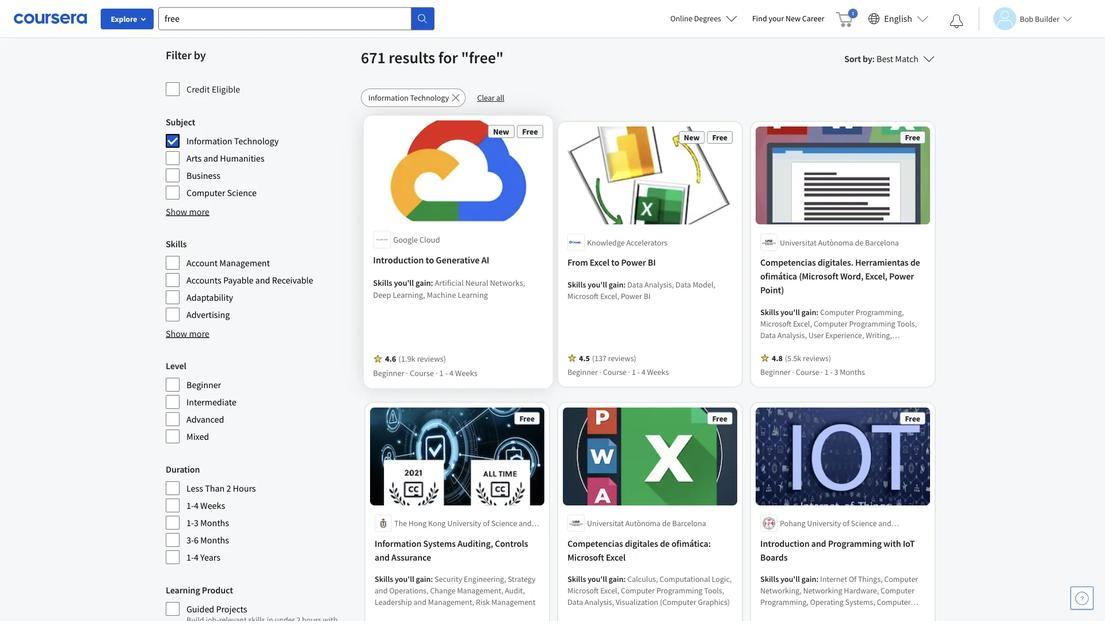 Task type: locate. For each thing, give the bounding box(es) containing it.
2 of from the left
[[843, 519, 849, 529]]

information technology up arts and humanities
[[187, 135, 279, 147]]

management down the audit,
[[491, 597, 536, 608]]

management, up risk
[[457, 586, 503, 596]]

: left 'best'
[[872, 53, 875, 64]]

show more button for computer science
[[166, 205, 209, 219]]

subject
[[166, 116, 195, 128]]

1 horizontal spatial 3
[[834, 367, 838, 377]]

0 vertical spatial show more button
[[166, 205, 209, 219]]

1 horizontal spatial course
[[603, 367, 627, 377]]

help center image
[[1075, 592, 1089, 606]]

learning inside group
[[166, 585, 200, 596]]

gain for excel
[[609, 279, 624, 290]]

0 horizontal spatial tools,
[[704, 586, 724, 596]]

1 horizontal spatial weeks
[[455, 368, 478, 379]]

skills you'll gain : for competencias digitales de ofimática: microsoft excel
[[568, 574, 627, 585]]

science inside the hong kong university of science and technology
[[491, 519, 517, 529]]

technology down hong
[[394, 530, 433, 540]]

1 horizontal spatial learning
[[458, 290, 488, 300]]

free for competencias digitales. herramientas de ofimática (microsoft word, excel, power point)
[[905, 132, 920, 143]]

months for 1-3 months
[[200, 517, 229, 529]]

information technology button
[[361, 89, 466, 107]]

you'll left calculus,
[[588, 574, 607, 585]]

you'll for introduction to generative ai
[[394, 278, 414, 288]]

excel inside competencias digitales de ofimática: microsoft excel
[[606, 552, 626, 563]]

gain for systems
[[416, 574, 431, 585]]

de right digitales
[[660, 538, 670, 550]]

1 show more from the top
[[166, 206, 209, 218]]

reviews) for digitales.
[[803, 353, 831, 363]]

cloud
[[420, 235, 440, 245], [890, 609, 909, 619]]

2 horizontal spatial -
[[830, 367, 833, 377]]

gain for digitales.
[[802, 307, 816, 317]]

2 horizontal spatial reviews)
[[803, 353, 831, 363]]

guided
[[187, 604, 214, 615]]

software, down systems,
[[856, 609, 888, 619]]

0 vertical spatial autònoma
[[818, 237, 853, 248]]

1 vertical spatial universitat autònoma de barcelona
[[587, 519, 706, 529]]

than
[[205, 483, 225, 494]]

ofimática:
[[672, 538, 711, 550]]

show more down computer science
[[166, 206, 209, 218]]

programming, inside computer programming, microsoft excel, computer programming tools, data analysis, user experience, writing, communication, computer graphic techniques, computer vision, data analysis software, creativity
[[856, 307, 904, 317]]

1 horizontal spatial reviews)
[[608, 353, 636, 363]]

2 horizontal spatial science
[[851, 519, 877, 529]]

1 vertical spatial power
[[889, 271, 914, 282]]

0 horizontal spatial course
[[410, 368, 434, 379]]

more for computer science
[[189, 206, 209, 218]]

1 vertical spatial programming,
[[760, 597, 809, 608]]

power inside data analysis, data model, microsoft excel, power bi
[[621, 291, 642, 301]]

1 horizontal spatial science
[[491, 519, 517, 529]]

1 vertical spatial show more button
[[166, 327, 209, 341]]

and inside "subject" group
[[203, 153, 218, 164]]

skills for introduction to generative ai
[[373, 278, 392, 288]]

auditing,
[[458, 538, 493, 550]]

gain for and
[[802, 574, 816, 585]]

security engineering, strategy and operations, change management, audit, leadership and management, risk management
[[375, 574, 536, 608]]

skills right strategy
[[568, 574, 586, 585]]

1 1- from the top
[[187, 500, 194, 512]]

of up 'introduction and programming with iot boards' link
[[843, 519, 849, 529]]

programming, down system
[[828, 620, 876, 622]]

gain
[[416, 278, 431, 288], [609, 279, 624, 290], [802, 307, 816, 317], [416, 574, 431, 585], [609, 574, 624, 585], [802, 574, 816, 585]]

learning,
[[393, 290, 425, 300]]

gain left calculus,
[[609, 574, 624, 585]]

0 horizontal spatial barcelona
[[672, 519, 706, 529]]

excel, inside data analysis, data model, microsoft excel, power bi
[[600, 291, 619, 301]]

shopping cart: 1 item image
[[836, 9, 858, 27]]

technology inside "subject" group
[[234, 135, 279, 147]]

universitat
[[780, 237, 817, 248], [587, 519, 624, 529]]

1 horizontal spatial universitat autònoma de barcelona
[[780, 237, 899, 248]]

show more
[[166, 206, 209, 218], [166, 328, 209, 340]]

0 vertical spatial management
[[220, 257, 270, 269]]

1 vertical spatial management
[[491, 597, 536, 608]]

universitat autònoma de barcelona for digitales.
[[780, 237, 899, 248]]

competencias inside competencias digitales. herramientas de ofimática (microsoft word, excel, power point)
[[760, 257, 816, 268]]

show more button down advertising on the left of the page
[[166, 327, 209, 341]]

security
[[435, 574, 462, 585]]

1 vertical spatial learning
[[166, 585, 200, 596]]

2 vertical spatial programming,
[[828, 620, 876, 622]]

skills down point)
[[760, 307, 779, 317]]

product
[[202, 585, 233, 596]]

beginner · course · 1 - 4 weeks down 4.6 (1.9k reviews)
[[373, 368, 478, 379]]

software,
[[866, 353, 898, 363], [856, 609, 888, 619]]

university inside the hong kong university of science and technology
[[447, 519, 481, 529]]

gain up the operations,
[[416, 574, 431, 585]]

0 vertical spatial software,
[[866, 353, 898, 363]]

· down (137 on the bottom right of the page
[[599, 367, 601, 377]]

4.8 (5.5k reviews)
[[772, 353, 831, 363]]

microsoft inside competencias digitales de ofimática: microsoft excel
[[568, 552, 604, 563]]

: for from excel to power bi
[[624, 279, 626, 290]]

free
[[522, 126, 538, 137], [712, 132, 728, 143], [905, 132, 920, 143], [519, 414, 535, 424], [712, 414, 728, 424], [905, 414, 920, 424]]

competencias left digitales
[[568, 538, 623, 550]]

and inside information systems auditing, controls and assurance
[[375, 552, 390, 563]]

months down the analysis
[[840, 367, 865, 377]]

skills up account
[[166, 238, 187, 250]]

skills you'll gain : for from excel to power bi
[[568, 279, 627, 290]]

0 horizontal spatial university
[[447, 519, 481, 529]]

1 vertical spatial competencias
[[568, 538, 623, 550]]

0 horizontal spatial beginner · course · 1 - 4 weeks
[[373, 368, 478, 379]]

eligible
[[212, 83, 240, 95]]

1 vertical spatial information
[[187, 135, 232, 147]]

of inside the hong kong university of science and technology
[[483, 519, 490, 529]]

2 horizontal spatial course
[[796, 367, 819, 377]]

1 vertical spatial barcelona
[[672, 519, 706, 529]]

management
[[220, 257, 270, 269], [491, 597, 536, 608]]

and inside the hong kong university of science and technology
[[519, 519, 532, 529]]

1 show from the top
[[166, 206, 187, 218]]

microsoft
[[568, 291, 599, 301], [760, 319, 792, 329], [568, 552, 604, 563], [568, 586, 599, 596]]

skills up networking,
[[760, 574, 779, 585]]

course down vision,
[[796, 367, 819, 377]]

tools, up 'graphics)'
[[704, 586, 724, 596]]

for
[[438, 47, 458, 68]]

- for to
[[637, 367, 640, 377]]

course for digitales.
[[796, 367, 819, 377]]

technology down 671 results for "free"
[[410, 93, 449, 103]]

0 vertical spatial show
[[166, 206, 187, 218]]

programming,
[[856, 307, 904, 317], [760, 597, 809, 608], [828, 620, 876, 622]]

technology inside button
[[410, 93, 449, 103]]

gain up user
[[802, 307, 816, 317]]

new for introduction to generative ai
[[493, 126, 509, 137]]

cloud inside internet of things, computer networking, networking hardware, computer programming, operating systems, computer programming tools, system software, cloud computing, python programming, sy
[[890, 609, 909, 619]]

more down advertising on the left of the page
[[189, 328, 209, 340]]

programming up 'of' in the bottom right of the page
[[828, 538, 882, 550]]

1 vertical spatial autònoma
[[625, 519, 661, 529]]

universitat up competencias digitales de ofimática: microsoft excel
[[587, 519, 624, 529]]

1 down 4.5 (137 reviews) on the right bottom
[[632, 367, 636, 377]]

universitat autònoma de barcelona for digitales
[[587, 519, 706, 529]]

beginner up intermediate
[[187, 379, 221, 391]]

(137
[[592, 353, 607, 363]]

data inside calculus, computational logic, microsoft excel, computer programming tools, data analysis, visualization (computer graphics)
[[568, 597, 583, 608]]

show down business
[[166, 206, 187, 218]]

programming up writing,
[[849, 319, 895, 329]]

information systems auditing, controls and assurance
[[375, 538, 528, 563]]

0 horizontal spatial by
[[194, 48, 206, 62]]

you'll for information systems auditing, controls and assurance
[[395, 574, 414, 585]]

· down 4.6 (1.9k reviews)
[[436, 368, 438, 379]]

1 vertical spatial 3
[[194, 517, 199, 529]]

introduction up the boards
[[760, 538, 810, 550]]

0 vertical spatial 1-
[[187, 500, 194, 512]]

to down google cloud
[[426, 255, 434, 267]]

hardware,
[[844, 586, 879, 596]]

de right herramientas
[[910, 257, 920, 268]]

0 horizontal spatial new
[[493, 126, 509, 137]]

competencias digitales de ofimática: microsoft excel link
[[568, 537, 733, 565]]

experience,
[[825, 330, 864, 340]]

competencias inside competencias digitales de ofimática: microsoft excel
[[568, 538, 623, 550]]

1 horizontal spatial information technology
[[368, 93, 449, 103]]

autònoma for digitales.
[[818, 237, 853, 248]]

management,
[[457, 586, 503, 596], [428, 597, 474, 608]]

0 horizontal spatial introduction
[[373, 255, 424, 267]]

microsoft inside data analysis, data model, microsoft excel, power bi
[[568, 291, 599, 301]]

credit eligible
[[187, 83, 240, 95]]

power inside competencias digitales. herramientas de ofimática (microsoft word, excel, power point)
[[889, 271, 914, 282]]

excel down knowledge
[[590, 257, 610, 268]]

accounts payable and receivable
[[187, 275, 313, 286]]

analysis, inside data analysis, data model, microsoft excel, power bi
[[645, 279, 674, 290]]

skills for information systems auditing, controls and assurance
[[375, 574, 393, 585]]

2 show more button from the top
[[166, 327, 209, 341]]

0 vertical spatial excel
[[590, 257, 610, 268]]

sort by : best match
[[844, 53, 919, 64]]

introduction inside introduction and programming with iot boards
[[760, 538, 810, 550]]

de inside competencias digitales. herramientas de ofimática (microsoft word, excel, power point)
[[910, 257, 920, 268]]

management, down change on the bottom left of the page
[[428, 597, 474, 608]]

universitat up ofimática
[[780, 237, 817, 248]]

universitat autònoma de barcelona up digitales
[[587, 519, 706, 529]]

introduction and programming with iot boards
[[760, 538, 915, 563]]

data analysis, data model, microsoft excel, power bi
[[568, 279, 715, 301]]

1 vertical spatial more
[[189, 328, 209, 340]]

3 1- from the top
[[187, 552, 194, 564]]

2 vertical spatial information
[[375, 538, 421, 550]]

1 vertical spatial universitat
[[587, 519, 624, 529]]

0 vertical spatial technology
[[410, 93, 449, 103]]

0 vertical spatial information technology
[[368, 93, 449, 103]]

1 more from the top
[[189, 206, 209, 218]]

2 more from the top
[[189, 328, 209, 340]]

more
[[189, 206, 209, 218], [189, 328, 209, 340]]

1 vertical spatial software,
[[856, 609, 888, 619]]

1 vertical spatial technology
[[234, 135, 279, 147]]

0 horizontal spatial analysis,
[[585, 597, 614, 608]]

2 horizontal spatial tools,
[[897, 319, 917, 329]]

artificial neural networks, deep learning, machine learning
[[373, 278, 525, 300]]

1 vertical spatial tools,
[[704, 586, 724, 596]]

cloud up introduction to generative ai
[[420, 235, 440, 245]]

0 vertical spatial learning
[[458, 290, 488, 300]]

1 horizontal spatial by
[[863, 53, 872, 64]]

1 horizontal spatial management
[[491, 597, 536, 608]]

tools, inside calculus, computational logic, microsoft excel, computer programming tools, data analysis, visualization (computer graphics)
[[704, 586, 724, 596]]

university up technology(postech)
[[807, 519, 841, 529]]

bi inside data analysis, data model, microsoft excel, power bi
[[644, 291, 651, 301]]

power down knowledge accelerators
[[621, 257, 646, 268]]

excel down digitales
[[606, 552, 626, 563]]

excel, up visualization
[[600, 586, 619, 596]]

learning product group
[[166, 584, 354, 622]]

skills you'll gain : up networking,
[[760, 574, 820, 585]]

0 horizontal spatial 1
[[439, 368, 444, 379]]

science inside pohang university of science and technology(postech)
[[851, 519, 877, 529]]

1 horizontal spatial universitat
[[780, 237, 817, 248]]

2 vertical spatial 1-
[[187, 552, 194, 564]]

- for generative
[[445, 368, 448, 379]]

analysis, left visualization
[[585, 597, 614, 608]]

beginner · course · 1 - 4 weeks for excel
[[568, 367, 669, 377]]

excel, inside computer programming, microsoft excel, computer programming tools, data analysis, user experience, writing, communication, computer graphic techniques, computer vision, data analysis software, creativity
[[793, 319, 812, 329]]

2 vertical spatial power
[[621, 291, 642, 301]]

skills inside group
[[166, 238, 187, 250]]

software, down graphic
[[866, 353, 898, 363]]

beginner for introduction to generative ai
[[373, 368, 404, 379]]

introduction down google
[[373, 255, 424, 267]]

1-4 weeks
[[187, 500, 225, 512]]

show more for computer science
[[166, 206, 209, 218]]

: up the networking
[[816, 574, 819, 585]]

controls
[[495, 538, 528, 550]]

and inside introduction and programming with iot boards
[[811, 538, 826, 550]]

0 vertical spatial 3
[[834, 367, 838, 377]]

skills you'll gain : up visualization
[[568, 574, 627, 585]]

3
[[834, 367, 838, 377], [194, 517, 199, 529]]

1 horizontal spatial new
[[684, 132, 700, 143]]

1- for 1-4 weeks
[[187, 500, 194, 512]]

barcelona for de
[[672, 519, 706, 529]]

1 show more button from the top
[[166, 205, 209, 219]]

4.8
[[772, 353, 783, 363]]

intermediate
[[187, 397, 236, 408]]

microsoft inside computer programming, microsoft excel, computer programming tools, data analysis, user experience, writing, communication, computer graphic techniques, computer vision, data analysis software, creativity
[[760, 319, 792, 329]]

skills up the leadership
[[375, 574, 393, 585]]

-
[[637, 367, 640, 377], [830, 367, 833, 377], [445, 368, 448, 379]]

1- down 3-
[[187, 552, 194, 564]]

more down computer science
[[189, 206, 209, 218]]

1 horizontal spatial cloud
[[890, 609, 909, 619]]

power
[[621, 257, 646, 268], [889, 271, 914, 282], [621, 291, 642, 301]]

0 horizontal spatial competencias
[[568, 538, 623, 550]]

0 vertical spatial barcelona
[[865, 237, 899, 248]]

3 up 6
[[194, 517, 199, 529]]

2 horizontal spatial analysis,
[[778, 330, 807, 340]]

2 university from the left
[[807, 519, 841, 529]]

0 vertical spatial introduction
[[373, 255, 424, 267]]

introduction and programming with iot boards link
[[760, 537, 926, 565]]

1 vertical spatial 1-
[[187, 517, 194, 529]]

power down herramientas
[[889, 271, 914, 282]]

learning
[[458, 290, 488, 300], [166, 585, 200, 596]]

barcelona up herramientas
[[865, 237, 899, 248]]

1- down less
[[187, 500, 194, 512]]

power down from excel to power bi link at right
[[621, 291, 642, 301]]

: for introduction and programming with iot boards
[[816, 574, 819, 585]]

months up 3-6 months
[[200, 517, 229, 529]]

0 vertical spatial competencias
[[760, 257, 816, 268]]

1 vertical spatial analysis,
[[778, 330, 807, 340]]

2 show more from the top
[[166, 328, 209, 340]]

calculus,
[[627, 574, 658, 585]]

course for to
[[410, 368, 434, 379]]

skills you'll gain : for competencias digitales. herramientas de ofimática (microsoft word, excel, power point)
[[760, 307, 820, 317]]

management up accounts payable and receivable
[[220, 257, 270, 269]]

1 horizontal spatial tools,
[[808, 609, 828, 619]]

networking
[[803, 586, 842, 596]]

0 horizontal spatial -
[[445, 368, 448, 379]]

barcelona up the ofimática:
[[672, 519, 706, 529]]

introduction for introduction and programming with iot boards
[[760, 538, 810, 550]]

0 horizontal spatial weeks
[[200, 500, 225, 512]]

tools, up techniques,
[[897, 319, 917, 329]]

the hong kong university of science and technology
[[394, 519, 532, 540]]

and
[[203, 153, 218, 164], [255, 275, 270, 286], [519, 519, 532, 529], [879, 519, 892, 529], [811, 538, 826, 550], [375, 552, 390, 563], [375, 586, 388, 596], [414, 597, 426, 608]]

(microsoft
[[799, 271, 839, 282]]

0 horizontal spatial 3
[[194, 517, 199, 529]]

analysis, down from excel to power bi link at right
[[645, 279, 674, 290]]

information inside button
[[368, 93, 408, 103]]

0 vertical spatial information
[[368, 93, 408, 103]]

you'll down point)
[[781, 307, 800, 317]]

level group
[[166, 359, 354, 444]]

science down the humanities
[[227, 187, 257, 199]]

excel, down herramientas
[[865, 271, 888, 282]]

cloud right system
[[890, 609, 909, 619]]

2 vertical spatial analysis,
[[585, 597, 614, 608]]

reviews) for to
[[417, 354, 446, 364]]

·
[[599, 367, 601, 377], [628, 367, 630, 377], [792, 367, 794, 377], [821, 367, 823, 377], [406, 368, 408, 379], [436, 368, 438, 379]]

weeks
[[647, 367, 669, 377], [455, 368, 478, 379], [200, 500, 225, 512]]

by right the sort
[[863, 53, 872, 64]]

0 horizontal spatial autònoma
[[625, 519, 661, 529]]

0 vertical spatial analysis,
[[645, 279, 674, 290]]

the
[[394, 519, 407, 529]]

gain for to
[[416, 278, 431, 288]]

None search field
[[158, 7, 435, 30]]

beginner down 4.6
[[373, 368, 404, 379]]

leadership
[[375, 597, 412, 608]]

1 vertical spatial bi
[[644, 291, 651, 301]]

- for herramientas
[[830, 367, 833, 377]]

analysis, up communication,
[[778, 330, 807, 340]]

reviews) right (137 on the bottom right of the page
[[608, 353, 636, 363]]

0 vertical spatial show more
[[166, 206, 209, 218]]

generative
[[436, 255, 480, 267]]

: for competencias digitales de ofimática: microsoft excel
[[624, 574, 626, 585]]

computer science
[[187, 187, 257, 199]]

4.6
[[385, 354, 396, 364]]

2 vertical spatial tools,
[[808, 609, 828, 619]]

"free"
[[461, 47, 504, 68]]

universitat autònoma de barcelona
[[780, 237, 899, 248], [587, 519, 706, 529]]

competencias digitales. herramientas de ofimática (microsoft word, excel, power point) link
[[760, 256, 926, 297]]

learning product
[[166, 585, 233, 596]]

excel
[[590, 257, 610, 268], [606, 552, 626, 563]]

1 horizontal spatial barcelona
[[865, 237, 899, 248]]

you'll for from excel to power bi
[[588, 279, 607, 290]]

gain up "learning,"
[[416, 278, 431, 288]]

0 vertical spatial universitat autònoma de barcelona
[[780, 237, 899, 248]]

university inside pohang university of science and technology(postech)
[[807, 519, 841, 529]]

free for introduction and programming with iot boards
[[905, 414, 920, 424]]

analysis,
[[645, 279, 674, 290], [778, 330, 807, 340], [585, 597, 614, 608]]

calculus, computational logic, microsoft excel, computer programming tools, data analysis, visualization (computer graphics)
[[568, 574, 732, 608]]

of
[[849, 574, 857, 585]]

1 university from the left
[[447, 519, 481, 529]]

management inside the skills group
[[220, 257, 270, 269]]

excel, up user
[[793, 319, 812, 329]]

universitat autònoma de barcelona up digitales.
[[780, 237, 899, 248]]

1 horizontal spatial competencias
[[760, 257, 816, 268]]

2 horizontal spatial 1
[[825, 367, 829, 377]]

science up controls
[[491, 519, 517, 529]]

skills you'll gain :
[[373, 278, 435, 288], [568, 279, 627, 290], [760, 307, 820, 317], [375, 574, 435, 585], [568, 574, 627, 585], [760, 574, 820, 585]]

to
[[426, 255, 434, 267], [611, 257, 619, 268]]

2 1- from the top
[[187, 517, 194, 529]]

tools, inside internet of things, computer networking, networking hardware, computer programming, operating systems, computer programming tools, system software, cloud computing, python programming, sy
[[808, 609, 828, 619]]

show up level at the left
[[166, 328, 187, 340]]

beginner · course · 1 - 4 weeks down 4.5 (137 reviews) on the right bottom
[[568, 367, 669, 377]]

course down 4.5 (137 reviews) on the right bottom
[[603, 367, 627, 377]]

course for excel
[[603, 367, 627, 377]]

skills you'll gain : down from excel to power bi
[[568, 279, 627, 290]]

excel,
[[865, 271, 888, 282], [600, 291, 619, 301], [793, 319, 812, 329], [600, 586, 619, 596]]

skills you'll gain : down point)
[[760, 307, 820, 317]]

671 results for "free"
[[361, 47, 504, 68]]

by for filter
[[194, 48, 206, 62]]

1 vertical spatial show more
[[166, 328, 209, 340]]

skills for competencias digitales. herramientas de ofimática (microsoft word, excel, power point)
[[760, 307, 779, 317]]

learning up guided
[[166, 585, 200, 596]]

skills
[[166, 238, 187, 250], [373, 278, 392, 288], [568, 279, 586, 290], [760, 307, 779, 317], [375, 574, 393, 585], [568, 574, 586, 585], [760, 574, 779, 585]]

3 down the analysis
[[834, 367, 838, 377]]

0 horizontal spatial science
[[227, 187, 257, 199]]

1 for digitales.
[[825, 367, 829, 377]]

you'll up networking,
[[781, 574, 800, 585]]

1 vertical spatial information technology
[[187, 135, 279, 147]]

de
[[855, 237, 864, 248], [910, 257, 920, 268], [662, 519, 671, 529], [660, 538, 670, 550]]

analysis, inside calculus, computational logic, microsoft excel, computer programming tools, data analysis, visualization (computer graphics)
[[585, 597, 614, 608]]

programming up computing,
[[760, 609, 807, 619]]

reviews) up beginner · course · 1 - 3 months
[[803, 353, 831, 363]]

information inside information systems auditing, controls and assurance
[[375, 538, 421, 550]]

2 show from the top
[[166, 328, 187, 340]]

skills up the deep
[[373, 278, 392, 288]]

you'll for competencias digitales. herramientas de ofimática (microsoft word, excel, power point)
[[781, 307, 800, 317]]

0 horizontal spatial information technology
[[187, 135, 279, 147]]

networking,
[[760, 586, 802, 596]]

0 horizontal spatial of
[[483, 519, 490, 529]]

receivable
[[272, 275, 313, 286]]

skills you'll gain : up the operations,
[[375, 574, 435, 585]]

0 vertical spatial more
[[189, 206, 209, 218]]

knowledge
[[587, 237, 625, 248]]

skills for competencias digitales de ofimática: microsoft excel
[[568, 574, 586, 585]]

credit
[[187, 83, 210, 95]]

2 vertical spatial technology
[[394, 530, 433, 540]]

1 vertical spatial excel
[[606, 552, 626, 563]]

tools, up python
[[808, 609, 828, 619]]

0 vertical spatial management,
[[457, 586, 503, 596]]

beginner for from excel to power bi
[[568, 367, 598, 377]]

1 of from the left
[[483, 519, 490, 529]]

1 vertical spatial show
[[166, 328, 187, 340]]

1 horizontal spatial introduction
[[760, 538, 810, 550]]

by right filter
[[194, 48, 206, 62]]

1 for excel
[[632, 367, 636, 377]]

computer inside calculus, computational logic, microsoft excel, computer programming tools, data analysis, visualization (computer graphics)
[[621, 586, 655, 596]]

skills you'll gain : for information systems auditing, controls and assurance
[[375, 574, 435, 585]]

0 vertical spatial universitat
[[780, 237, 817, 248]]

1
[[632, 367, 636, 377], [825, 367, 829, 377], [439, 368, 444, 379]]

1 down 4.6 (1.9k reviews)
[[439, 368, 444, 379]]

machine
[[427, 290, 456, 300]]

2 horizontal spatial weeks
[[647, 367, 669, 377]]

beginner · course · 1 - 4 weeks for to
[[373, 368, 478, 379]]

analysis, inside computer programming, microsoft excel, computer programming tools, data analysis, user experience, writing, communication, computer graphic techniques, computer vision, data analysis software, creativity
[[778, 330, 807, 340]]

1- for 1-3 months
[[187, 517, 194, 529]]

weeks for power
[[647, 367, 669, 377]]

information technology down results
[[368, 93, 449, 103]]

autònoma up digitales
[[625, 519, 661, 529]]

learning down neural on the left top
[[458, 290, 488, 300]]

0 horizontal spatial learning
[[166, 585, 200, 596]]

beginner · course · 1 - 4 weeks
[[568, 367, 669, 377], [373, 368, 478, 379]]

weeks inside 'duration' group
[[200, 500, 225, 512]]

of up auditing, at the left bottom of the page
[[483, 519, 490, 529]]

information up 'arts'
[[187, 135, 232, 147]]



Task type: describe. For each thing, give the bounding box(es) containing it.
creativity
[[760, 365, 792, 375]]

software, inside internet of things, computer networking, networking hardware, computer programming, operating systems, computer programming tools, system software, cloud computing, python programming, sy
[[856, 609, 888, 619]]

universitat for digitales.
[[780, 237, 817, 248]]

2 horizontal spatial new
[[786, 13, 801, 24]]

neural
[[465, 278, 488, 288]]

computing,
[[760, 620, 800, 622]]

word,
[[840, 271, 864, 282]]

operations,
[[389, 586, 429, 596]]

and inside the skills group
[[255, 275, 270, 286]]

advanced
[[187, 414, 224, 425]]

4.5
[[579, 353, 590, 363]]

kong
[[428, 519, 446, 529]]

technology inside the hong kong university of science and technology
[[394, 530, 433, 540]]

de up "competencias digitales de ofimática: microsoft excel" link
[[662, 519, 671, 529]]

degrees
[[694, 13, 721, 24]]

humanities
[[220, 153, 264, 164]]

computational
[[660, 574, 710, 585]]

you'll for competencias digitales de ofimática: microsoft excel
[[588, 574, 607, 585]]

introduction to generative ai link
[[373, 253, 543, 268]]

1-4 years
[[187, 552, 220, 564]]

communication,
[[760, 342, 817, 352]]

python
[[802, 620, 826, 622]]

pohang university of science and technology(postech)
[[780, 519, 892, 540]]

duration
[[166, 464, 200, 475]]

with
[[884, 538, 901, 550]]

skills you'll gain : for introduction to generative ai
[[373, 278, 435, 288]]

671
[[361, 47, 386, 68]]

weeks for ai
[[455, 368, 478, 379]]

competencias digitales de ofimática: microsoft excel
[[568, 538, 711, 563]]

accounts
[[187, 275, 221, 286]]

find your new career link
[[747, 12, 830, 26]]

competencias digitales. herramientas de ofimática (microsoft word, excel, power point)
[[760, 257, 920, 296]]

by for sort
[[863, 53, 872, 64]]

graphic
[[854, 342, 880, 352]]

accelerators
[[626, 237, 668, 248]]

beginner inside level group
[[187, 379, 221, 391]]

bob builder button
[[979, 7, 1072, 30]]

clear
[[477, 93, 495, 103]]

free for competencias digitales de ofimática: microsoft excel
[[712, 414, 728, 424]]

information inside "subject" group
[[187, 135, 232, 147]]

· down 4.8 (5.5k reviews)
[[821, 367, 823, 377]]

4.5 (137 reviews)
[[579, 353, 636, 363]]

learning inside the 'artificial neural networks, deep learning, machine learning'
[[458, 290, 488, 300]]

management inside security engineering, strategy and operations, change management, audit, leadership and management, risk management
[[491, 597, 536, 608]]

show more for advertising
[[166, 328, 209, 340]]

(5.5k
[[785, 353, 801, 363]]

knowledge accelerators
[[587, 237, 668, 248]]

excel, inside competencias digitales. herramientas de ofimática (microsoft word, excel, power point)
[[865, 271, 888, 282]]

programming inside calculus, computational logic, microsoft excel, computer programming tools, data analysis, visualization (computer graphics)
[[656, 586, 703, 596]]

coursera image
[[14, 9, 87, 28]]

bob builder
[[1020, 14, 1060, 24]]

0 vertical spatial cloud
[[420, 235, 440, 245]]

de up herramientas
[[855, 237, 864, 248]]

english
[[884, 13, 912, 24]]

programming inside computer programming, microsoft excel, computer programming tools, data analysis, user experience, writing, communication, computer graphic techniques, computer vision, data analysis software, creativity
[[849, 319, 895, 329]]

subject group
[[166, 115, 354, 200]]

: for information systems auditing, controls and assurance
[[431, 574, 433, 585]]

online degrees button
[[661, 6, 747, 31]]

internet of things, computer networking, networking hardware, computer programming, operating systems, computer programming tools, system software, cloud computing, python programming, sy
[[760, 574, 918, 622]]

more for advertising
[[189, 328, 209, 340]]

system
[[830, 609, 854, 619]]

operating
[[810, 597, 844, 608]]

1- for 1-4 years
[[187, 552, 194, 564]]

programming inside internet of things, computer networking, networking hardware, computer programming, operating systems, computer programming tools, system software, cloud computing, python programming, sy
[[760, 609, 807, 619]]

boards
[[760, 552, 788, 563]]

from excel to power bi link
[[568, 256, 733, 270]]

: for introduction to generative ai
[[431, 278, 433, 288]]

skills for introduction and programming with iot boards
[[760, 574, 779, 585]]

match
[[895, 53, 919, 64]]

· down 4.5 (137 reviews) on the right bottom
[[628, 367, 630, 377]]

show notifications image
[[950, 14, 964, 28]]

online degrees
[[670, 13, 721, 24]]

introduction to generative ai
[[373, 255, 489, 267]]

google cloud
[[393, 235, 440, 245]]

logic,
[[712, 574, 732, 585]]

1 horizontal spatial to
[[611, 257, 619, 268]]

filter by
[[166, 48, 206, 62]]

reviews) for excel
[[608, 353, 636, 363]]

gain for digitales
[[609, 574, 624, 585]]

show more button for advertising
[[166, 327, 209, 341]]

and inside pohang university of science and technology(postech)
[[879, 519, 892, 529]]

assurance
[[391, 552, 431, 563]]

What do you want to learn? text field
[[158, 7, 412, 30]]

1 vertical spatial management,
[[428, 597, 474, 608]]

months for 3-6 months
[[200, 535, 229, 546]]

model,
[[693, 279, 715, 290]]

point)
[[760, 285, 784, 296]]

results
[[389, 47, 435, 68]]

computer programming, microsoft excel, computer programming tools, data analysis, user experience, writing, communication, computer graphic techniques, computer vision, data analysis software, creativity
[[760, 307, 922, 375]]

0 vertical spatial power
[[621, 257, 646, 268]]

de inside competencias digitales de ofimática: microsoft excel
[[660, 538, 670, 550]]

google
[[393, 235, 418, 245]]

skills group
[[166, 237, 354, 322]]

science inside "subject" group
[[227, 187, 257, 199]]

all
[[496, 93, 504, 103]]

your
[[769, 13, 784, 24]]

change
[[430, 586, 456, 596]]

barcelona for herramientas
[[865, 237, 899, 248]]

microsoft inside calculus, computational logic, microsoft excel, computer programming tools, data analysis, visualization (computer graphics)
[[568, 586, 599, 596]]

1-3 months
[[187, 517, 229, 529]]

skills you'll gain : for introduction and programming with iot boards
[[760, 574, 820, 585]]

autònoma for digitales
[[625, 519, 661, 529]]

payable
[[223, 275, 254, 286]]

mixed
[[187, 431, 209, 443]]

skills for from excel to power bi
[[568, 279, 586, 290]]

competencias for ofimática
[[760, 257, 816, 268]]

duration group
[[166, 463, 354, 565]]

sort
[[844, 53, 861, 64]]

systems
[[423, 538, 456, 550]]

arts and humanities
[[187, 153, 264, 164]]

business
[[187, 170, 220, 181]]

· down (5.5k
[[792, 367, 794, 377]]

user
[[809, 330, 824, 340]]

information systems auditing, controls and assurance link
[[375, 537, 540, 565]]

years
[[200, 552, 220, 564]]

6
[[194, 535, 199, 546]]

: for competencias digitales. herramientas de ofimática (microsoft word, excel, power point)
[[816, 307, 819, 317]]

of inside pohang university of science and technology(postech)
[[843, 519, 849, 529]]

audit,
[[505, 586, 525, 596]]

vision,
[[796, 353, 818, 363]]

things,
[[858, 574, 883, 585]]

show for advertising
[[166, 328, 187, 340]]

from excel to power bi
[[568, 257, 656, 268]]

competencias for microsoft
[[568, 538, 623, 550]]

english button
[[864, 0, 933, 37]]

1 for to
[[439, 368, 444, 379]]

3 inside 'duration' group
[[194, 517, 199, 529]]

0 vertical spatial months
[[840, 367, 865, 377]]

universitat for digitales
[[587, 519, 624, 529]]

free for information systems auditing, controls and assurance
[[519, 414, 535, 424]]

analysis
[[837, 353, 864, 363]]

explore
[[111, 14, 137, 24]]

adaptability
[[187, 292, 233, 303]]

0 vertical spatial bi
[[648, 257, 656, 268]]

3-6 months
[[187, 535, 229, 546]]

systems,
[[845, 597, 875, 608]]

internet
[[820, 574, 847, 585]]

computer inside "subject" group
[[187, 187, 225, 199]]

technology(postech)
[[780, 530, 856, 540]]

show for computer science
[[166, 206, 187, 218]]

pohang
[[780, 519, 806, 529]]

deep
[[373, 290, 391, 300]]

from
[[568, 257, 588, 268]]

find your new career
[[752, 13, 824, 24]]

excel, inside calculus, computational logic, microsoft excel, computer programming tools, data analysis, visualization (computer graphics)
[[600, 586, 619, 596]]

beginner · course · 1 - 3 months
[[760, 367, 865, 377]]

you'll for introduction and programming with iot boards
[[781, 574, 800, 585]]

hong
[[409, 519, 427, 529]]

0 horizontal spatial to
[[426, 255, 434, 267]]

beginner for competencias digitales. herramientas de ofimática (microsoft word, excel, power point)
[[760, 367, 791, 377]]

programming inside introduction and programming with iot boards
[[828, 538, 882, 550]]

· down (1.9k
[[406, 368, 408, 379]]

information technology inside "subject" group
[[187, 135, 279, 147]]

software, inside computer programming, microsoft excel, computer programming tools, data analysis, user experience, writing, communication, computer graphic techniques, computer vision, data analysis software, creativity
[[866, 353, 898, 363]]

introduction for introduction to generative ai
[[373, 255, 424, 267]]

information technology inside button
[[368, 93, 449, 103]]

new for from excel to power bi
[[684, 132, 700, 143]]

tools, inside computer programming, microsoft excel, computer programming tools, data analysis, user experience, writing, communication, computer graphic techniques, computer vision, data analysis software, creativity
[[897, 319, 917, 329]]



Task type: vqa. For each thing, say whether or not it's contained in the screenshot.
and inside Pohang University of Science and Technology(POSTECH)
yes



